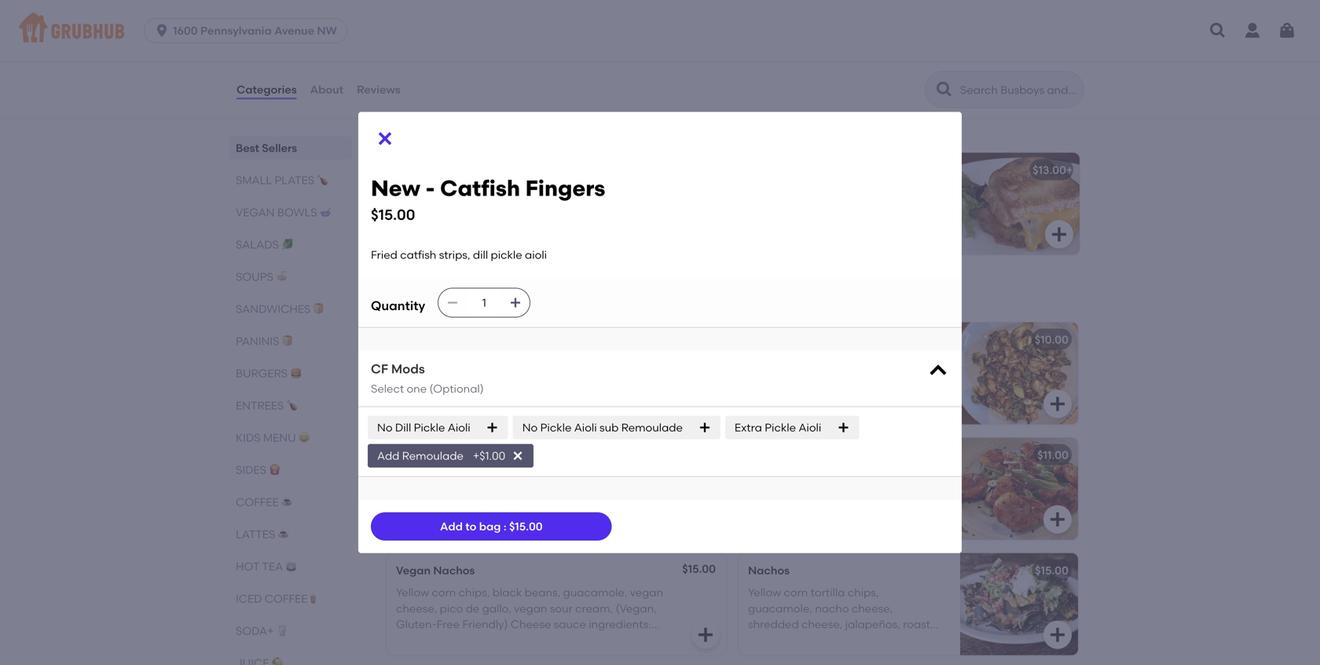 Task type: locate. For each thing, give the bounding box(es) containing it.
small up new - catfish fingers
[[384, 286, 441, 306]]

dill down new - catfish fingers
[[498, 355, 513, 369]]

2 aioli from the left
[[574, 421, 597, 435]]

catfish down new - catfish fingers
[[425, 355, 462, 369]]

1 vertical spatial (vegan,
[[457, 487, 498, 500]]

gluten- inside cauliflower, garlic harissa, cilantro- lemon aioli (vegan, gluten-free friendly).
[[500, 487, 541, 500]]

1 horizontal spatial small
[[384, 286, 441, 306]]

search icon image
[[935, 80, 954, 99]]

(vegan, inside 'crispy brussels sprouts, white balsamic vinaigrette (vegan, gluten- free friendly).    possible allergies: shallots'
[[861, 371, 902, 385]]

1 horizontal spatial nachos
[[748, 564, 790, 578]]

remoulade up cauliflower,
[[402, 449, 464, 463]]

dill up input item quantity number field
[[473, 248, 488, 262]]

🍟
[[269, 464, 280, 477]]

nachos
[[433, 564, 475, 578], [748, 564, 790, 578]]

0 vertical spatial small
[[236, 174, 272, 187]]

possible inside 'crispy brussels sprouts, white balsamic vinaigrette (vegan, gluten- free friendly).    possible allergies: shallots'
[[825, 387, 868, 401]]

(optional)
[[430, 383, 484, 396]]

new - catfish fingers $15.00
[[371, 175, 606, 224]]

1 horizontal spatial gluten-
[[904, 371, 945, 385]]

1 vertical spatial fingers
[[472, 333, 512, 347]]

0 vertical spatial -
[[426, 175, 435, 202]]

1 vertical spatial strips,
[[464, 355, 496, 369]]

main navigation navigation
[[0, 0, 1321, 61]]

new up mods
[[396, 333, 421, 347]]

lem/pom button
[[385, 153, 728, 255]]

1 vertical spatial new
[[396, 333, 421, 347]]

add inside soy protein, scallions, spicy korean bbq sauce, scallion , black sesame seed (vegan)  add to possible allergies: sesame seed, gluten
[[821, 503, 844, 516]]

paninis
[[236, 335, 279, 348]]

0 vertical spatial 🍞
[[313, 303, 324, 316]]

catfish up quantity
[[400, 248, 437, 262]]

1 vertical spatial free
[[541, 487, 564, 500]]

sellers inside best sellers most ordered on grubhub
[[424, 105, 479, 125]]

2 horizontal spatial pickle
[[765, 421, 796, 435]]

1 vertical spatial best
[[236, 141, 259, 155]]

allergies: inside soy protein, scallions, spicy korean bbq sauce, scallion , black sesame seed (vegan)  add to possible allergies: sesame seed, gluten
[[748, 519, 796, 532]]

entrees
[[236, 399, 284, 413]]

plates up bowls
[[275, 174, 314, 187]]

aioli
[[448, 421, 471, 435], [574, 421, 597, 435], [799, 421, 822, 435]]

1 horizontal spatial no
[[522, 421, 538, 435]]

1 vertical spatial plates
[[445, 286, 508, 306]]

0 horizontal spatial sellers
[[262, 141, 297, 155]]

0 vertical spatial allergies:
[[871, 387, 919, 401]]

pickle up cilantro-
[[540, 421, 572, 435]]

gluten- for white
[[904, 371, 945, 385]]

2 horizontal spatial aioli
[[550, 355, 572, 369]]

1 vertical spatial small plates 🍗
[[384, 286, 529, 306]]

remoulade
[[622, 421, 683, 435], [402, 449, 464, 463]]

1 vertical spatial small
[[384, 286, 441, 306]]

2 horizontal spatial aioli
[[799, 421, 822, 435]]

1 vertical spatial catfish
[[425, 355, 462, 369]]

1 horizontal spatial (vegan,
[[861, 371, 902, 385]]

sellers for best sellers most ordered on grubhub
[[424, 105, 479, 125]]

0 horizontal spatial free
[[541, 487, 564, 500]]

- for new - catfish fingers $15.00
[[426, 175, 435, 202]]

new inside new - catfish fingers $15.00
[[371, 175, 420, 202]]

0 vertical spatial pickle
[[491, 248, 522, 262]]

0 vertical spatial plates
[[275, 174, 314, 187]]

1 vertical spatial brussels
[[785, 355, 827, 369]]

vegan nachos
[[396, 564, 475, 578]]

2 pickle from the left
[[540, 421, 572, 435]]

sesame
[[799, 519, 842, 532]]

aioli down cauliflower,
[[432, 487, 454, 500]]

possible down vinaigrette
[[825, 387, 868, 401]]

fried
[[371, 248, 398, 262], [396, 355, 423, 369]]

add down scallion
[[821, 503, 844, 516]]

best up most
[[384, 105, 420, 125]]

0 horizontal spatial pickle
[[414, 421, 445, 435]]

to down ,
[[846, 503, 857, 516]]

- up mods
[[423, 333, 428, 347]]

allergies: down "white"
[[871, 387, 919, 401]]

0 vertical spatial 🍗
[[317, 174, 328, 187]]

2 vertical spatial add
[[440, 520, 463, 534]]

small
[[236, 174, 272, 187], [384, 286, 441, 306]]

- inside new - catfish fingers $15.00
[[426, 175, 435, 202]]

pickle for no pickle aioli sub remoulade
[[540, 421, 572, 435]]

fingers for new - catfish fingers
[[472, 333, 512, 347]]

1 vertical spatial friendly).
[[396, 503, 444, 516]]

(vegan,
[[861, 371, 902, 385], [457, 487, 498, 500]]

catfish down on
[[440, 175, 520, 202]]

fried catfish strips, dill pickle aioli up input item quantity number field
[[371, 248, 547, 262]]

balsamic
[[748, 371, 798, 385]]

2 vertical spatial 🍗
[[287, 399, 298, 413]]

one
[[407, 383, 427, 396]]

friendly). for balsamic
[[774, 387, 822, 401]]

1 vertical spatial possible
[[860, 503, 903, 516]]

aioli inside cauliflower, garlic harissa, cilantro- lemon aioli (vegan, gluten-free friendly).
[[432, 487, 454, 500]]

soy protein, scallions, spicy korean bbq sauce, scallion , black sesame seed (vegan)  add to possible allergies: sesame seed, gluten
[[748, 471, 934, 532]]

allergies:
[[871, 387, 919, 401], [748, 519, 796, 532]]

🍞 right sandwiches
[[313, 303, 324, 316]]

aioli down vinaigrette
[[799, 421, 822, 435]]

0 horizontal spatial remoulade
[[402, 449, 464, 463]]

1 vertical spatial sellers
[[262, 141, 297, 155]]

0 horizontal spatial aioli
[[448, 421, 471, 435]]

aioli left the sub
[[574, 421, 597, 435]]

kids
[[236, 432, 261, 445]]

catfish up cf mods select one (optional)
[[430, 333, 470, 347]]

nachos down seed
[[748, 564, 790, 578]]

lattes
[[236, 528, 275, 542]]

entrees 🍗
[[236, 399, 298, 413]]

catfish inside new - catfish fingers $15.00
[[440, 175, 520, 202]]

1 vertical spatial allergies:
[[748, 519, 796, 532]]

to
[[846, 503, 857, 516], [465, 520, 477, 534]]

🍗 right the entrees at the bottom left of the page
[[287, 399, 298, 413]]

🍗 right input item quantity number field
[[512, 286, 529, 306]]

1 horizontal spatial pickle
[[540, 421, 572, 435]]

free inside cauliflower, garlic harissa, cilantro- lemon aioli (vegan, gluten-free friendly).
[[541, 487, 564, 500]]

0 vertical spatial dill
[[473, 248, 488, 262]]

(vegan, inside cauliflower, garlic harissa, cilantro- lemon aioli (vegan, gluten-free friendly).
[[457, 487, 498, 500]]

friendly). inside cauliflower, garlic harissa, cilantro- lemon aioli (vegan, gluten-free friendly).
[[396, 503, 444, 516]]

soda+ 🥛
[[236, 625, 288, 638]]

to left bag
[[465, 520, 477, 534]]

1 horizontal spatial friendly).
[[774, 387, 822, 401]]

menu
[[263, 432, 296, 445]]

0 vertical spatial (vegan,
[[861, 371, 902, 385]]

catfish
[[440, 175, 520, 202], [430, 333, 470, 347]]

(vegan, down "white"
[[861, 371, 902, 385]]

soy
[[748, 471, 767, 484]]

fried up quantity
[[371, 248, 398, 262]]

nachos right vegan
[[433, 564, 475, 578]]

best down categories button
[[236, 141, 259, 155]]

0 vertical spatial gluten-
[[904, 371, 945, 385]]

1 no from the left
[[377, 421, 393, 435]]

possible down "black"
[[860, 503, 903, 516]]

1 aioli from the left
[[448, 421, 471, 435]]

fried catfish strips, dill pickle aioli down new - catfish fingers
[[396, 355, 572, 369]]

friendly). for lemon
[[396, 503, 444, 516]]

2 vertical spatial aioli
[[432, 487, 454, 500]]

2 horizontal spatial 🍗
[[512, 286, 529, 306]]

nw
[[317, 24, 337, 37]]

dill
[[473, 248, 488, 262], [498, 355, 513, 369]]

0 vertical spatial to
[[846, 503, 857, 516]]

friendly). down the balsamic
[[774, 387, 822, 401]]

aioli up no pickle aioli sub remoulade
[[550, 355, 572, 369]]

seed
[[748, 503, 774, 516]]

gluten-
[[904, 371, 945, 385], [500, 487, 541, 500]]

categories
[[237, 83, 297, 96]]

no up harissa,
[[522, 421, 538, 435]]

🍔
[[290, 367, 301, 380]]

crispy brussels sprouts, white balsamic vinaigrette (vegan, gluten- free friendly).    possible allergies: shallots
[[748, 355, 945, 417]]

🍞 right paninis
[[282, 335, 293, 348]]

0 vertical spatial best
[[384, 105, 420, 125]]

1 horizontal spatial add
[[440, 520, 463, 534]]

possible inside soy protein, scallions, spicy korean bbq sauce, scallion , black sesame seed (vegan)  add to possible allergies: sesame seed, gluten
[[860, 503, 903, 516]]

strips, up input item quantity number field
[[439, 248, 470, 262]]

1 horizontal spatial to
[[846, 503, 857, 516]]

friendly). inside 'crispy brussels sprouts, white balsamic vinaigrette (vegan, gluten- free friendly).    possible allergies: shallots'
[[774, 387, 822, 401]]

free down cilantro-
[[541, 487, 564, 500]]

(vegan, for sprouts,
[[861, 371, 902, 385]]

0 vertical spatial aioli
[[525, 248, 547, 262]]

🥣
[[320, 206, 331, 219]]

0 vertical spatial add
[[377, 449, 400, 463]]

possible
[[825, 387, 868, 401], [860, 503, 903, 516]]

no for no dill pickle aioli
[[377, 421, 393, 435]]

add
[[377, 449, 400, 463], [821, 503, 844, 516], [440, 520, 463, 534]]

add left bag
[[440, 520, 463, 534]]

burgers
[[236, 367, 288, 380]]

protein,
[[770, 471, 811, 484]]

extra
[[735, 421, 762, 435]]

brussels sprouts
[[748, 333, 836, 347]]

no
[[377, 421, 393, 435], [522, 421, 538, 435]]

3 aioli from the left
[[799, 421, 822, 435]]

strips, down new - catfish fingers
[[464, 355, 496, 369]]

fried up one
[[396, 355, 423, 369]]

small plates 🍗 up vegan bowls 🥣
[[236, 174, 328, 187]]

brussels up crispy
[[748, 333, 792, 347]]

3 pickle from the left
[[765, 421, 796, 435]]

1 horizontal spatial allergies:
[[871, 387, 919, 401]]

0 horizontal spatial allergies:
[[748, 519, 796, 532]]

small plates 🍗 up new - catfish fingers
[[384, 286, 529, 306]]

Search Busboys and Poets - 450 K search field
[[959, 83, 1079, 97]]

kids menu 😀
[[236, 432, 310, 445]]

free inside 'crispy brussels sprouts, white balsamic vinaigrette (vegan, gluten- free friendly).    possible allergies: shallots'
[[748, 387, 772, 401]]

Input item quantity number field
[[467, 289, 502, 317]]

1 horizontal spatial small plates 🍗
[[384, 286, 529, 306]]

☕️ right the coffee
[[281, 496, 292, 509]]

svg image
[[1209, 21, 1228, 40], [1278, 21, 1297, 40], [376, 129, 395, 148], [1050, 225, 1069, 244], [447, 297, 459, 309], [486, 422, 499, 434], [837, 422, 850, 434], [512, 450, 524, 463], [696, 626, 715, 645]]

strips,
[[439, 248, 470, 262], [464, 355, 496, 369]]

small plates 🍗
[[236, 174, 328, 187], [384, 286, 529, 306]]

0 horizontal spatial friendly).
[[396, 503, 444, 516]]

friendly).
[[774, 387, 822, 401], [396, 503, 444, 516]]

brussels down sprouts
[[785, 355, 827, 369]]

brussels
[[748, 333, 792, 347], [785, 355, 827, 369]]

catfish
[[400, 248, 437, 262], [425, 355, 462, 369]]

1 nachos from the left
[[433, 564, 475, 578]]

gluten- inside 'crispy brussels sprouts, white balsamic vinaigrette (vegan, gluten- free friendly).    possible allergies: shallots'
[[904, 371, 945, 385]]

☕️ right lattes
[[278, 528, 289, 542]]

allergies: down seed
[[748, 519, 796, 532]]

0 horizontal spatial aioli
[[432, 487, 454, 500]]

-
[[426, 175, 435, 202], [423, 333, 428, 347]]

friendly). down lemon
[[396, 503, 444, 516]]

1 horizontal spatial remoulade
[[622, 421, 683, 435]]

(vegan, down garlic
[[457, 487, 498, 500]]

aioli down new - catfish fingers $15.00
[[525, 248, 547, 262]]

0 horizontal spatial to
[[465, 520, 477, 534]]

0 vertical spatial fingers
[[526, 175, 606, 202]]

🥛
[[277, 625, 288, 638]]

allergies: inside 'crispy brussels sprouts, white balsamic vinaigrette (vegan, gluten- free friendly).    possible allergies: shallots'
[[871, 387, 919, 401]]

1 horizontal spatial aioli
[[525, 248, 547, 262]]

best inside best sellers most ordered on grubhub
[[384, 105, 420, 125]]

1 vertical spatial add
[[821, 503, 844, 516]]

1 vertical spatial ☕️
[[278, 528, 289, 542]]

svg image
[[154, 23, 170, 39], [510, 297, 522, 309], [928, 361, 950, 383], [696, 395, 715, 414], [1049, 395, 1067, 414], [699, 422, 711, 434], [1049, 510, 1067, 529], [1049, 626, 1067, 645]]

2 no from the left
[[522, 421, 538, 435]]

0 horizontal spatial nachos
[[433, 564, 475, 578]]

0 vertical spatial small plates 🍗
[[236, 174, 328, 187]]

0 horizontal spatial gluten-
[[500, 487, 541, 500]]

1600 pennsylvania avenue nw
[[173, 24, 337, 37]]

best
[[384, 105, 420, 125], [236, 141, 259, 155]]

sellers up on
[[424, 105, 479, 125]]

free
[[748, 387, 772, 401], [541, 487, 564, 500]]

pickle down the shallots
[[765, 421, 796, 435]]

1 horizontal spatial sellers
[[424, 105, 479, 125]]

free up the shallots
[[748, 387, 772, 401]]

new down most
[[371, 175, 420, 202]]

remoulade right the sub
[[622, 421, 683, 435]]

free for crispy brussels sprouts, white balsamic vinaigrette (vegan, gluten- free friendly).    possible allergies: shallots
[[748, 387, 772, 401]]

0 horizontal spatial dill
[[473, 248, 488, 262]]

sandwiches 🍞
[[236, 303, 324, 316]]

grilled cheese panini image
[[962, 153, 1080, 255]]

pickle
[[414, 421, 445, 435], [540, 421, 572, 435], [765, 421, 796, 435]]

0 vertical spatial free
[[748, 387, 772, 401]]

no left dill
[[377, 421, 393, 435]]

🍗
[[317, 174, 328, 187], [512, 286, 529, 306], [287, 399, 298, 413]]

0 horizontal spatial fingers
[[472, 333, 512, 347]]

1 horizontal spatial best
[[384, 105, 420, 125]]

- down ordered
[[426, 175, 435, 202]]

plates up new - catfish fingers
[[445, 286, 508, 306]]

0 vertical spatial catfish
[[440, 175, 520, 202]]

2 horizontal spatial add
[[821, 503, 844, 516]]

0 vertical spatial catfish
[[400, 248, 437, 262]]

bbq
[[748, 487, 772, 500]]

0 horizontal spatial (vegan,
[[457, 487, 498, 500]]

iced coffee🧋
[[236, 593, 319, 606]]

1 horizontal spatial free
[[748, 387, 772, 401]]

soda+
[[236, 625, 274, 638]]

dill
[[395, 421, 411, 435]]

cauliflower,
[[396, 471, 459, 484]]

1 horizontal spatial fingers
[[526, 175, 606, 202]]

fingers inside new - catfish fingers $15.00
[[526, 175, 606, 202]]

🍗 up 🥣 on the left of page
[[317, 174, 328, 187]]

extra pickle aioli
[[735, 421, 822, 435]]

0 horizontal spatial 🍞
[[282, 335, 293, 348]]

1 vertical spatial gluten-
[[500, 487, 541, 500]]

1 vertical spatial catfish
[[430, 333, 470, 347]]

aioli up bites
[[448, 421, 471, 435]]

1 horizontal spatial 🍞
[[313, 303, 324, 316]]

sellers down categories button
[[262, 141, 297, 155]]

reviews button
[[356, 61, 401, 118]]

0 horizontal spatial small
[[236, 174, 272, 187]]

1 vertical spatial -
[[423, 333, 428, 347]]

0 vertical spatial friendly).
[[774, 387, 822, 401]]

0 horizontal spatial best
[[236, 141, 259, 155]]

cauliflower bites
[[396, 449, 487, 462]]

add down dill
[[377, 449, 400, 463]]

🍞 for sandwiches 🍞
[[313, 303, 324, 316]]

nachos image
[[961, 554, 1078, 656]]

vegan bowls 🥣
[[236, 206, 331, 219]]

1 vertical spatial 🍗
[[512, 286, 529, 306]]

0 horizontal spatial add
[[377, 449, 400, 463]]

0 horizontal spatial 🍗
[[287, 399, 298, 413]]

1 vertical spatial remoulade
[[402, 449, 464, 463]]

small up vegan
[[236, 174, 272, 187]]

0 horizontal spatial no
[[377, 421, 393, 435]]

pickle right dill
[[414, 421, 445, 435]]

1 horizontal spatial dill
[[498, 355, 513, 369]]

vegan
[[236, 206, 275, 219]]

coffee
[[236, 496, 279, 509]]

$15.00
[[371, 207, 415, 224], [509, 520, 543, 534], [683, 563, 716, 576], [1035, 564, 1069, 578]]

option group
[[236, 0, 505, 22]]

scallions,
[[814, 471, 862, 484]]

iced
[[236, 593, 262, 606]]

cauliflower bites image
[[608, 438, 726, 540]]



Task type: vqa. For each thing, say whether or not it's contained in the screenshot.
the topmost Fingers
yes



Task type: describe. For each thing, give the bounding box(es) containing it.
🍵
[[286, 560, 297, 574]]

lem/pom
[[395, 167, 448, 180]]

burgers 🍔
[[236, 367, 301, 380]]

garlic
[[461, 471, 492, 484]]

sprouts
[[795, 333, 836, 347]]

sides
[[236, 464, 266, 477]]

☕️ for coffee ☕️
[[281, 496, 292, 509]]

(vegan)
[[777, 503, 819, 516]]

brussels sprouts image
[[961, 323, 1078, 425]]

to inside soy protein, scallions, spicy korean bbq sauce, scallion , black sesame seed (vegan)  add to possible allergies: sesame seed, gluten
[[846, 503, 857, 516]]

on
[[457, 127, 471, 140]]

harissa,
[[494, 471, 536, 484]]

1 vertical spatial aioli
[[550, 355, 572, 369]]

spicy
[[865, 471, 892, 484]]

0 vertical spatial remoulade
[[622, 421, 683, 435]]

lemon
[[396, 487, 429, 500]]

new - catfish fingers
[[396, 333, 512, 347]]

best for best sellers
[[236, 141, 259, 155]]

most
[[384, 127, 409, 140]]

salads
[[236, 238, 279, 252]]

0 vertical spatial strips,
[[439, 248, 470, 262]]

0 horizontal spatial plates
[[275, 174, 314, 187]]

vinaigrette
[[800, 371, 858, 385]]

new for new - catfish fingers
[[396, 333, 421, 347]]

cilantro-
[[538, 471, 584, 484]]

sesame
[[893, 487, 934, 500]]

salads 🥬
[[236, 238, 293, 252]]

aioli for extra pickle aioli
[[799, 421, 822, 435]]

free for cauliflower, garlic harissa, cilantro- lemon aioli (vegan, gluten-free friendly).
[[541, 487, 564, 500]]

1600 pennsylvania avenue nw button
[[144, 18, 354, 43]]

(vegan, for harissa,
[[457, 487, 498, 500]]

sellers for best sellers
[[262, 141, 297, 155]]

sauce,
[[774, 487, 809, 500]]

$11.00
[[1038, 449, 1069, 462]]

add remoulade
[[377, 449, 464, 463]]

$14.00
[[682, 332, 716, 345]]

+
[[1067, 163, 1073, 177]]

🍜
[[276, 270, 287, 284]]

1600
[[173, 24, 198, 37]]

1 vertical spatial fried
[[396, 355, 423, 369]]

black
[[861, 487, 890, 500]]

lattes ☕️
[[236, 528, 289, 542]]

catfish for new - catfish fingers
[[430, 333, 470, 347]]

paninis 🍞
[[236, 335, 293, 348]]

$13.00
[[1033, 163, 1067, 177]]

0 vertical spatial fried catfish strips, dill pickle aioli
[[371, 248, 547, 262]]

🍞 for paninis 🍞
[[282, 335, 293, 348]]

1 vertical spatial fried catfish strips, dill pickle aioli
[[396, 355, 572, 369]]

add for add to bag : $15.00
[[440, 520, 463, 534]]

no for no pickle aioli sub remoulade
[[522, 421, 538, 435]]

,
[[855, 487, 858, 500]]

categories button
[[236, 61, 298, 118]]

pickle for extra pickle aioli
[[765, 421, 796, 435]]

scallion
[[812, 487, 853, 500]]

about button
[[309, 61, 344, 118]]

korean
[[895, 471, 933, 484]]

cauliflower
[[396, 449, 458, 462]]

no pickle aioli sub remoulade
[[522, 421, 683, 435]]

$15.00 inside new - catfish fingers $15.00
[[371, 207, 415, 224]]

hot tea 🍵
[[236, 560, 297, 574]]

soups
[[236, 270, 273, 284]]

😀
[[299, 432, 310, 445]]

best for best sellers most ordered on grubhub
[[384, 105, 420, 125]]

no dill pickle aioli
[[377, 421, 471, 435]]

gluten- for cilantro-
[[500, 487, 541, 500]]

brussels inside 'crispy brussels sprouts, white balsamic vinaigrette (vegan, gluten- free friendly).    possible allergies: shallots'
[[785, 355, 827, 369]]

1 vertical spatial pickle
[[516, 355, 548, 369]]

$13.00 +
[[1033, 163, 1073, 177]]

new for new - catfish fingers $15.00
[[371, 175, 420, 202]]

about
[[310, 83, 344, 96]]

$10.00
[[1035, 333, 1069, 347]]

white
[[875, 355, 904, 369]]

aioli for no pickle aioli sub remoulade
[[574, 421, 597, 435]]

0 horizontal spatial small plates 🍗
[[236, 174, 328, 187]]

0 vertical spatial brussels
[[748, 333, 792, 347]]

seed,
[[844, 519, 874, 532]]

sides 🍟
[[236, 464, 280, 477]]

ordered
[[412, 127, 454, 140]]

sub
[[600, 421, 619, 435]]

1 pickle from the left
[[414, 421, 445, 435]]

shallots
[[748, 403, 790, 417]]

+$1.00
[[473, 449, 506, 463]]

1 horizontal spatial plates
[[445, 286, 508, 306]]

sandwiches
[[236, 303, 311, 316]]

fingers for new - catfish fingers $15.00
[[526, 175, 606, 202]]

2 nachos from the left
[[748, 564, 790, 578]]

mods
[[391, 362, 425, 377]]

add for add remoulade
[[377, 449, 400, 463]]

☕️ for lattes ☕️
[[278, 528, 289, 542]]

reviews
[[357, 83, 401, 96]]

svg image inside '1600 pennsylvania avenue nw' button
[[154, 23, 170, 39]]

:
[[504, 520, 507, 534]]

catfish for new - catfish fingers $15.00
[[440, 175, 520, 202]]

1 vertical spatial to
[[465, 520, 477, 534]]

0 vertical spatial fried
[[371, 248, 398, 262]]

grubhub
[[473, 127, 521, 140]]

coffee🧋
[[265, 593, 319, 606]]

bites
[[461, 449, 487, 462]]

best sellers most ordered on grubhub
[[384, 105, 521, 140]]

sprouts,
[[830, 355, 872, 369]]

add to bag : $15.00
[[440, 520, 543, 534]]

cauliflower, garlic harissa, cilantro- lemon aioli (vegan, gluten-free friendly).
[[396, 471, 584, 516]]

vegan bbq "chicken" bites image
[[961, 438, 1078, 540]]

cf mods select one (optional)
[[371, 362, 484, 396]]

crispy
[[748, 355, 782, 369]]

1 vertical spatial dill
[[498, 355, 513, 369]]

pennsylvania
[[200, 24, 272, 37]]

quantity
[[371, 298, 425, 314]]

cf
[[371, 362, 388, 377]]

- for new - catfish fingers
[[423, 333, 428, 347]]

bowls
[[277, 206, 317, 219]]

1 horizontal spatial 🍗
[[317, 174, 328, 187]]

best sellers
[[236, 141, 297, 155]]



